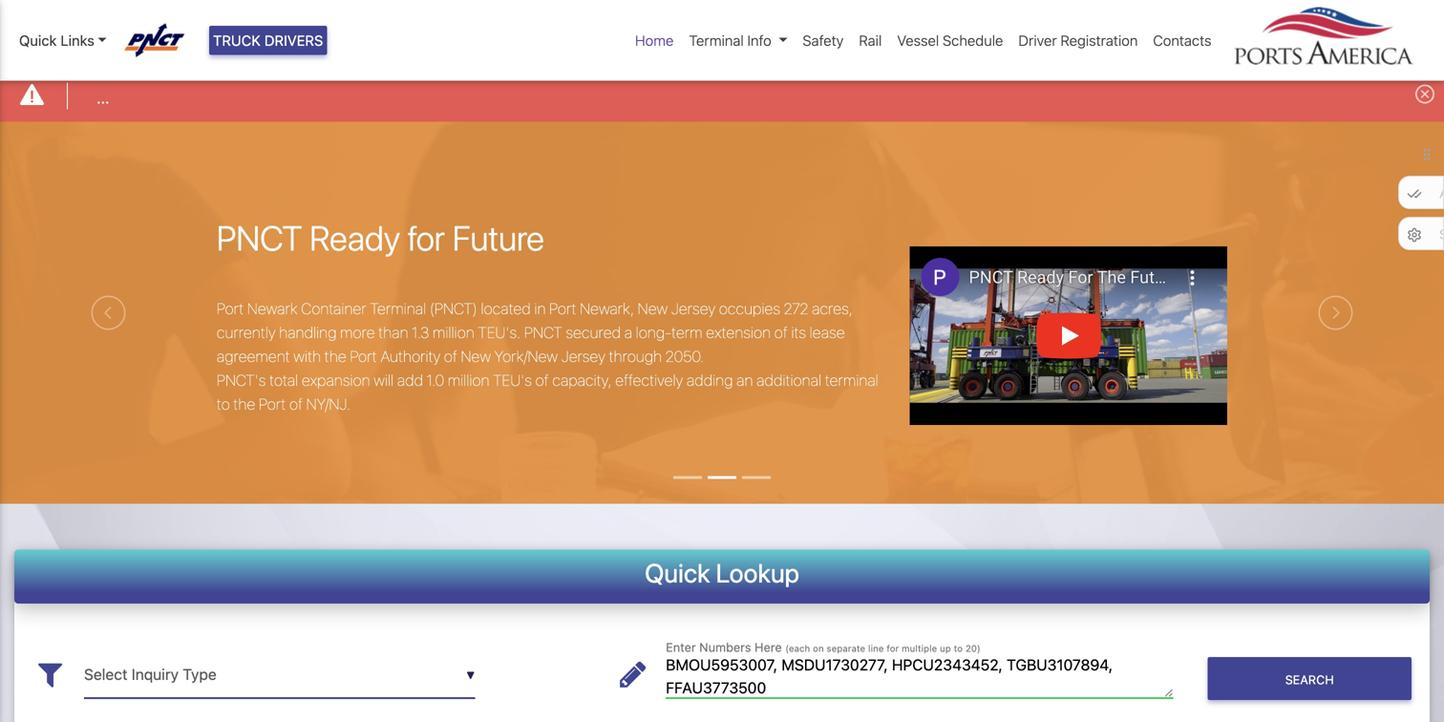Task type: vqa. For each thing, say whether or not it's contained in the screenshot.
10/14/2023 03:00 corresponding to 10/5/2023
no



Task type: describe. For each thing, give the bounding box(es) containing it.
newark,
[[580, 300, 634, 318]]

an
[[737, 371, 753, 389]]

driver registration link
[[1011, 22, 1146, 59]]

will
[[374, 371, 394, 389]]

1 vertical spatial million
[[448, 371, 490, 389]]

quick links
[[19, 32, 94, 49]]

lease
[[810, 323, 845, 342]]

registration
[[1061, 32, 1138, 49]]

secured
[[566, 323, 621, 342]]

2050.
[[666, 347, 704, 365]]

pnct's
[[217, 371, 266, 389]]

term
[[672, 323, 703, 342]]

pnct ready for future image
[[0, 122, 1444, 611]]

safety link
[[795, 22, 851, 59]]

0 vertical spatial jersey
[[671, 300, 716, 318]]

handling
[[279, 323, 337, 342]]

home
[[635, 32, 674, 49]]

port right in
[[549, 300, 577, 318]]

...
[[97, 89, 109, 107]]

pnct ready for future
[[217, 217, 544, 258]]

contacts
[[1153, 32, 1212, 49]]

search button
[[1208, 657, 1412, 700]]

port newark container terminal (pnct) located in port newark, new jersey occupies 272 acres, currently handling more than 1.3 million teu's.                                 pnct secured a long-term extension of its lease agreement with the port authority of new york/new jersey through 2050. pnct's total expansion will add 1.0 million teu's of capacity,                                 effectively adding an additional terminal to the port of ny/nj.
[[217, 300, 879, 413]]

more
[[340, 323, 375, 342]]

teu's
[[493, 371, 532, 389]]

info
[[748, 32, 772, 49]]

with
[[294, 347, 321, 365]]

add
[[397, 371, 423, 389]]

20)
[[966, 643, 981, 654]]

driver
[[1019, 32, 1057, 49]]

0 vertical spatial million
[[433, 323, 474, 342]]

close image
[[1416, 84, 1435, 103]]

ny/nj.
[[306, 395, 350, 413]]

truck drivers
[[213, 32, 323, 49]]

terminal info
[[689, 32, 772, 49]]

acres,
[[812, 300, 853, 318]]

a
[[624, 323, 632, 342]]

extension
[[706, 323, 771, 342]]

additional
[[757, 371, 822, 389]]

1 horizontal spatial the
[[325, 347, 346, 365]]

than
[[378, 323, 408, 342]]

of left its at the right
[[774, 323, 788, 342]]

... alert
[[0, 70, 1444, 122]]

capacity,
[[552, 371, 612, 389]]

ready
[[310, 217, 400, 258]]

terminal inside terminal info link
[[689, 32, 744, 49]]

rail
[[859, 32, 882, 49]]

pnct inside port newark container terminal (pnct) located in port newark, new jersey occupies 272 acres, currently handling more than 1.3 million teu's.                                 pnct secured a long-term extension of its lease agreement with the port authority of new york/new jersey through 2050. pnct's total expansion will add 1.0 million teu's of capacity,                                 effectively adding an additional terminal to the port of ny/nj.
[[524, 323, 562, 342]]

future
[[453, 217, 544, 258]]

1 vertical spatial new
[[461, 347, 491, 365]]

terminal inside port newark container terminal (pnct) located in port newark, new jersey occupies 272 acres, currently handling more than 1.3 million teu's.                                 pnct secured a long-term extension of its lease agreement with the port authority of new york/new jersey through 2050. pnct's total expansion will add 1.0 million teu's of capacity,                                 effectively adding an additional terminal to the port of ny/nj.
[[370, 300, 426, 318]]

currently
[[217, 323, 276, 342]]

separate
[[827, 643, 866, 654]]

of up 1.0
[[444, 347, 457, 365]]

vessel schedule
[[897, 32, 1003, 49]]

port down more
[[350, 347, 377, 365]]

lookup
[[716, 557, 800, 588]]

truck
[[213, 32, 261, 49]]

rail link
[[851, 22, 890, 59]]

(each
[[785, 643, 810, 654]]

total
[[269, 371, 298, 389]]

0 horizontal spatial jersey
[[561, 347, 606, 365]]

its
[[791, 323, 806, 342]]

in
[[534, 300, 546, 318]]

terminal info link
[[681, 22, 795, 59]]

enter numbers here (each on separate line for multiple up to 20)
[[666, 640, 981, 655]]

multiple
[[902, 643, 937, 654]]

▼
[[466, 669, 475, 682]]

contacts link
[[1146, 22, 1219, 59]]

links
[[61, 32, 94, 49]]



Task type: locate. For each thing, give the bounding box(es) containing it.
quick links link
[[19, 30, 107, 51]]

million right 1.0
[[448, 371, 490, 389]]

quick
[[19, 32, 57, 49], [645, 557, 710, 588]]

port
[[217, 300, 244, 318], [549, 300, 577, 318], [350, 347, 377, 365], [259, 395, 286, 413]]

0 horizontal spatial the
[[233, 395, 255, 413]]

for
[[408, 217, 445, 258], [887, 643, 899, 654]]

to down pnct's
[[217, 395, 230, 413]]

search
[[1285, 672, 1334, 687]]

container
[[301, 300, 367, 318]]

occupies
[[719, 300, 781, 318]]

truck drivers link
[[209, 26, 327, 55]]

of down york/new
[[535, 371, 549, 389]]

quick for quick links
[[19, 32, 57, 49]]

terminal up the than
[[370, 300, 426, 318]]

0 vertical spatial quick
[[19, 32, 57, 49]]

0 vertical spatial for
[[408, 217, 445, 258]]

for inside enter numbers here (each on separate line for multiple up to 20)
[[887, 643, 899, 654]]

quick lookup
[[645, 557, 800, 588]]

adding
[[687, 371, 733, 389]]

the down pnct's
[[233, 395, 255, 413]]

the up expansion
[[325, 347, 346, 365]]

0 horizontal spatial for
[[408, 217, 445, 258]]

port down total
[[259, 395, 286, 413]]

safety
[[803, 32, 844, 49]]

york/new
[[494, 347, 558, 365]]

terminal left info
[[689, 32, 744, 49]]

quick inside quick links link
[[19, 32, 57, 49]]

0 vertical spatial the
[[325, 347, 346, 365]]

272
[[784, 300, 809, 318]]

for right line
[[887, 643, 899, 654]]

driver registration
[[1019, 32, 1138, 49]]

long-
[[636, 323, 672, 342]]

0 horizontal spatial new
[[461, 347, 491, 365]]

new up long-
[[638, 300, 668, 318]]

numbers
[[699, 640, 751, 655]]

0 vertical spatial new
[[638, 300, 668, 318]]

quick up the 'enter'
[[645, 557, 710, 588]]

authority
[[381, 347, 441, 365]]

vessel
[[897, 32, 939, 49]]

enter
[[666, 640, 696, 655]]

1 horizontal spatial to
[[954, 643, 963, 654]]

to right up
[[954, 643, 963, 654]]

million
[[433, 323, 474, 342], [448, 371, 490, 389]]

for right ready
[[408, 217, 445, 258]]

schedule
[[943, 32, 1003, 49]]

1.3
[[412, 323, 429, 342]]

1 vertical spatial to
[[954, 643, 963, 654]]

0 horizontal spatial quick
[[19, 32, 57, 49]]

to
[[217, 395, 230, 413], [954, 643, 963, 654]]

to inside enter numbers here (each on separate line for multiple up to 20)
[[954, 643, 963, 654]]

pnct up newark
[[217, 217, 302, 258]]

pnct down in
[[524, 323, 562, 342]]

million down (pnct)
[[433, 323, 474, 342]]

1 horizontal spatial pnct
[[524, 323, 562, 342]]

1 horizontal spatial new
[[638, 300, 668, 318]]

0 vertical spatial to
[[217, 395, 230, 413]]

(pnct)
[[430, 300, 477, 318]]

0 vertical spatial terminal
[[689, 32, 744, 49]]

terminal
[[825, 371, 879, 389]]

expansion
[[302, 371, 370, 389]]

1.0
[[427, 371, 444, 389]]

teu's.
[[478, 323, 521, 342]]

1 horizontal spatial for
[[887, 643, 899, 654]]

vessel schedule link
[[890, 22, 1011, 59]]

1 vertical spatial quick
[[645, 557, 710, 588]]

1 horizontal spatial terminal
[[689, 32, 744, 49]]

agreement
[[217, 347, 290, 365]]

1 vertical spatial terminal
[[370, 300, 426, 318]]

quick left links
[[19, 32, 57, 49]]

newark
[[247, 300, 298, 318]]

1 vertical spatial jersey
[[561, 347, 606, 365]]

up
[[940, 643, 951, 654]]

of
[[774, 323, 788, 342], [444, 347, 457, 365], [535, 371, 549, 389], [289, 395, 303, 413]]

pnct
[[217, 217, 302, 258], [524, 323, 562, 342]]

home link
[[628, 22, 681, 59]]

1 horizontal spatial jersey
[[671, 300, 716, 318]]

here
[[755, 640, 782, 655]]

0 vertical spatial pnct
[[217, 217, 302, 258]]

... link
[[97, 87, 109, 109]]

located
[[481, 300, 531, 318]]

0 horizontal spatial terminal
[[370, 300, 426, 318]]

drivers
[[264, 32, 323, 49]]

1 vertical spatial the
[[233, 395, 255, 413]]

quick for quick lookup
[[645, 557, 710, 588]]

1 vertical spatial for
[[887, 643, 899, 654]]

line
[[868, 643, 884, 654]]

new down the teu's.
[[461, 347, 491, 365]]

the
[[325, 347, 346, 365], [233, 395, 255, 413]]

jersey up capacity, at left bottom
[[561, 347, 606, 365]]

terminal
[[689, 32, 744, 49], [370, 300, 426, 318]]

1 vertical spatial pnct
[[524, 323, 562, 342]]

0 horizontal spatial pnct
[[217, 217, 302, 258]]

0 horizontal spatial to
[[217, 395, 230, 413]]

on
[[813, 643, 824, 654]]

effectively
[[615, 371, 683, 389]]

jersey up term
[[671, 300, 716, 318]]

of down total
[[289, 395, 303, 413]]

new
[[638, 300, 668, 318], [461, 347, 491, 365]]

to inside port newark container terminal (pnct) located in port newark, new jersey occupies 272 acres, currently handling more than 1.3 million teu's.                                 pnct secured a long-term extension of its lease agreement with the port authority of new york/new jersey through 2050. pnct's total expansion will add 1.0 million teu's of capacity,                                 effectively adding an additional terminal to the port of ny/nj.
[[217, 395, 230, 413]]

None text field
[[84, 652, 475, 699]]

through
[[609, 347, 662, 365]]

jersey
[[671, 300, 716, 318], [561, 347, 606, 365]]

None text field
[[666, 652, 1173, 699]]

1 horizontal spatial quick
[[645, 557, 710, 588]]

port up currently
[[217, 300, 244, 318]]



